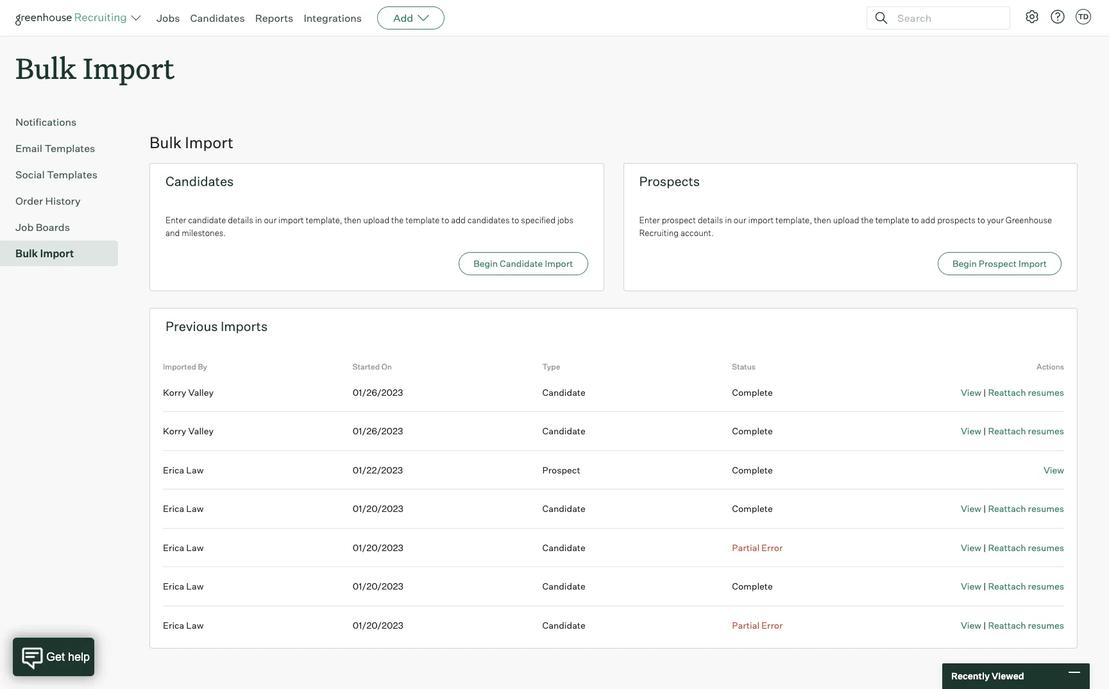 Task type: describe. For each thing, give the bounding box(es) containing it.
by
[[198, 362, 207, 372]]

01/26/2023 for 6th reattach resumes link from the bottom of the page
[[353, 387, 403, 398]]

1 korry valley from the top
[[163, 387, 214, 398]]

reattach for 6th reattach resumes link from the bottom of the page
[[988, 387, 1026, 398]]

1 law from the top
[[186, 464, 204, 475]]

erica for fourth reattach resumes link from the bottom of the page
[[163, 503, 184, 514]]

import for candidates
[[278, 215, 304, 225]]

5 law from the top
[[186, 620, 204, 630]]

recruiting
[[639, 228, 679, 238]]

greenhouse recruiting image
[[15, 10, 131, 26]]

5 resumes from the top
[[1028, 581, 1064, 592]]

4 01/20/2023 from the top
[[353, 620, 403, 630]]

enter candidate details in our import template, then upload the template to add candidates to specified jobs and milestones.
[[166, 215, 574, 238]]

4 law from the top
[[186, 581, 204, 592]]

add for candidates
[[451, 215, 466, 225]]

template for prospects
[[875, 215, 910, 225]]

order history
[[15, 195, 81, 207]]

complete for 6th reattach resumes link from the bottom of the page
[[732, 387, 773, 398]]

the for prospects
[[861, 215, 874, 225]]

2 partial error from the top
[[732, 620, 783, 630]]

reattach for sixth reattach resumes link
[[988, 620, 1026, 630]]

imports
[[221, 318, 268, 334]]

2 reattach resumes link from the top
[[988, 425, 1064, 436]]

erica for sixth reattach resumes link
[[163, 620, 184, 630]]

milestones.
[[182, 228, 226, 238]]

notifications link
[[15, 114, 113, 130]]

0 vertical spatial candidates
[[190, 12, 245, 24]]

order
[[15, 195, 43, 207]]

social templates
[[15, 168, 98, 181]]

our for prospects
[[734, 215, 746, 225]]

3 resumes from the top
[[1028, 503, 1064, 514]]

2 view | reattach resumes from the top
[[961, 425, 1064, 436]]

partial for 3rd reattach resumes link from the bottom
[[732, 542, 760, 553]]

complete for second reattach resumes link from the top
[[732, 425, 773, 436]]

history
[[45, 195, 81, 207]]

6 view | reattach resumes from the top
[[961, 620, 1064, 630]]

in for prospects
[[725, 215, 732, 225]]

complete for fourth reattach resumes link from the bottom of the page
[[732, 503, 773, 514]]

template, for candidates
[[306, 215, 342, 225]]

5 | from the top
[[984, 581, 986, 592]]

configure image
[[1025, 9, 1040, 24]]

recently
[[951, 671, 990, 681]]

6 reattach resumes link from the top
[[988, 620, 1064, 630]]

bulk import link
[[15, 246, 113, 261]]

3 01/20/2023 from the top
[[353, 581, 403, 592]]

started
[[353, 362, 380, 372]]

the for candidates
[[391, 215, 404, 225]]

td button
[[1073, 6, 1094, 27]]

job
[[15, 221, 34, 234]]

enter for candidates
[[166, 215, 186, 225]]

your
[[987, 215, 1004, 225]]

begin for prospects
[[953, 258, 977, 269]]

candidate for fourth reattach resumes link from the bottom of the page
[[542, 503, 586, 514]]

enter prospect details in our import template, then upload the template to add prospects to your greenhouse recruiting account.
[[639, 215, 1052, 238]]

candidate for second reattach resumes link from the bottom of the page
[[542, 581, 586, 592]]

email templates link
[[15, 141, 113, 156]]

1 erica from the top
[[163, 464, 184, 475]]

in for candidates
[[255, 215, 262, 225]]

3 law from the top
[[186, 542, 204, 553]]

5 reattach resumes link from the top
[[988, 581, 1064, 592]]

4 view | reattach resumes from the top
[[961, 542, 1064, 553]]

email
[[15, 142, 42, 155]]

2 | from the top
[[984, 425, 986, 436]]

import for prospects
[[748, 215, 774, 225]]

greenhouse
[[1006, 215, 1052, 225]]

erica law for second reattach resumes link from the bottom of the page
[[163, 581, 204, 592]]

add button
[[377, 6, 445, 30]]

2 vertical spatial bulk import
[[15, 247, 74, 260]]

td
[[1078, 12, 1089, 21]]

email templates
[[15, 142, 95, 155]]

1 erica law from the top
[[163, 464, 204, 475]]

2 error from the top
[[762, 620, 783, 630]]

specified
[[521, 215, 556, 225]]

imported by
[[163, 362, 207, 372]]

type
[[542, 362, 560, 372]]

reports
[[255, 12, 293, 24]]

Search text field
[[894, 9, 998, 27]]

previous imports
[[166, 318, 268, 334]]

3 view | reattach resumes from the top
[[961, 503, 1064, 514]]

4 | from the top
[[984, 542, 986, 553]]

templates for social templates
[[47, 168, 98, 181]]

erica law for 3rd reattach resumes link from the bottom
[[163, 542, 204, 553]]

upload for prospects
[[833, 215, 859, 225]]

1 to from the left
[[442, 215, 449, 225]]

4 resumes from the top
[[1028, 542, 1064, 553]]

2 korry valley from the top
[[163, 425, 214, 436]]

social
[[15, 168, 45, 181]]

3 complete from the top
[[732, 464, 773, 475]]

and
[[166, 228, 180, 238]]

01/26/2023 for second reattach resumes link from the top
[[353, 425, 403, 436]]

notifications
[[15, 116, 77, 128]]

boards
[[36, 221, 70, 234]]

candidate for 6th reattach resumes link from the bottom of the page
[[542, 387, 586, 398]]

6 | from the top
[[984, 620, 986, 630]]

3 reattach resumes link from the top
[[988, 503, 1064, 514]]

status
[[732, 362, 756, 372]]

2 01/20/2023 from the top
[[353, 542, 403, 553]]



Task type: vqa. For each thing, say whether or not it's contained in the screenshot.
POTENTIAL
no



Task type: locate. For each thing, give the bounding box(es) containing it.
the
[[391, 215, 404, 225], [861, 215, 874, 225]]

2 valley from the top
[[188, 425, 214, 436]]

then
[[344, 215, 361, 225], [814, 215, 831, 225]]

1 horizontal spatial in
[[725, 215, 732, 225]]

0 vertical spatial partial
[[732, 542, 760, 553]]

5 erica law from the top
[[163, 620, 204, 630]]

begin candidate import
[[474, 258, 573, 269]]

korry for second reattach resumes link from the top
[[163, 425, 186, 436]]

template, inside enter prospect details in our import template, then upload the template to add prospects to your greenhouse recruiting account.
[[776, 215, 812, 225]]

1 vertical spatial 01/26/2023
[[353, 425, 403, 436]]

template, for prospects
[[776, 215, 812, 225]]

enter inside enter candidate details in our import template, then upload the template to add candidates to specified jobs and milestones.
[[166, 215, 186, 225]]

0 horizontal spatial details
[[228, 215, 253, 225]]

template inside enter candidate details in our import template, then upload the template to add candidates to specified jobs and milestones.
[[406, 215, 440, 225]]

candidates
[[190, 12, 245, 24], [166, 173, 234, 189]]

import
[[83, 49, 175, 87], [185, 133, 233, 152], [40, 247, 74, 260], [545, 258, 573, 269], [1019, 258, 1047, 269]]

1 resumes from the top
[[1028, 387, 1064, 398]]

1 vertical spatial bulk import
[[149, 133, 233, 152]]

1 reattach resumes link from the top
[[988, 387, 1064, 398]]

begin down prospects
[[953, 258, 977, 269]]

2 in from the left
[[725, 215, 732, 225]]

1 add from the left
[[451, 215, 466, 225]]

erica law for sixth reattach resumes link
[[163, 620, 204, 630]]

candidate
[[188, 215, 226, 225]]

1 vertical spatial partial error
[[732, 620, 783, 630]]

5 reattach from the top
[[988, 581, 1026, 592]]

in inside enter candidate details in our import template, then upload the template to add candidates to specified jobs and milestones.
[[255, 215, 262, 225]]

0 horizontal spatial enter
[[166, 215, 186, 225]]

valley for 6th reattach resumes link from the bottom of the page
[[188, 387, 214, 398]]

actions
[[1037, 362, 1064, 372]]

candidate for 3rd reattach resumes link from the bottom
[[542, 542, 586, 553]]

partial error
[[732, 542, 783, 553], [732, 620, 783, 630]]

1 horizontal spatial then
[[814, 215, 831, 225]]

our for candidates
[[264, 215, 277, 225]]

4 complete from the top
[[732, 503, 773, 514]]

1 upload from the left
[[363, 215, 390, 225]]

1 horizontal spatial template,
[[776, 215, 812, 225]]

jobs
[[557, 215, 574, 225]]

0 vertical spatial error
[[762, 542, 783, 553]]

2 then from the left
[[814, 215, 831, 225]]

3 erica law from the top
[[163, 542, 204, 553]]

1 horizontal spatial our
[[734, 215, 746, 225]]

2 the from the left
[[861, 215, 874, 225]]

order history link
[[15, 193, 113, 209]]

our right 'candidate'
[[264, 215, 277, 225]]

1 vertical spatial partial
[[732, 620, 760, 630]]

candidates right jobs
[[190, 12, 245, 24]]

2 add from the left
[[921, 215, 936, 225]]

1 horizontal spatial template
[[875, 215, 910, 225]]

viewed
[[992, 671, 1024, 681]]

integrations
[[304, 12, 362, 24]]

korry valley
[[163, 387, 214, 398], [163, 425, 214, 436]]

1 enter from the left
[[166, 215, 186, 225]]

1 import from the left
[[278, 215, 304, 225]]

our
[[264, 215, 277, 225], [734, 215, 746, 225]]

2 reattach from the top
[[988, 425, 1026, 436]]

0 vertical spatial 01/26/2023
[[353, 387, 403, 398]]

import inside enter prospect details in our import template, then upload the template to add prospects to your greenhouse recruiting account.
[[748, 215, 774, 225]]

prospect inside button
[[979, 258, 1017, 269]]

1 complete from the top
[[732, 387, 773, 398]]

4 erica law from the top
[[163, 581, 204, 592]]

our inside enter candidate details in our import template, then upload the template to add candidates to specified jobs and milestones.
[[264, 215, 277, 225]]

0 vertical spatial partial error
[[732, 542, 783, 553]]

01/26/2023 up 01/22/2023
[[353, 425, 403, 436]]

6 reattach from the top
[[988, 620, 1026, 630]]

add
[[451, 215, 466, 225], [921, 215, 936, 225]]

1 horizontal spatial details
[[698, 215, 723, 225]]

enter
[[166, 215, 186, 225], [639, 215, 660, 225]]

1 horizontal spatial enter
[[639, 215, 660, 225]]

candidates
[[468, 215, 510, 225]]

3 to from the left
[[911, 215, 919, 225]]

enter inside enter prospect details in our import template, then upload the template to add prospects to your greenhouse recruiting account.
[[639, 215, 660, 225]]

bulk import
[[15, 49, 175, 87], [149, 133, 233, 152], [15, 247, 74, 260]]

complete
[[732, 387, 773, 398], [732, 425, 773, 436], [732, 464, 773, 475], [732, 503, 773, 514], [732, 581, 773, 592]]

upload inside enter candidate details in our import template, then upload the template to add candidates to specified jobs and milestones.
[[363, 215, 390, 225]]

1 horizontal spatial begin
[[953, 258, 977, 269]]

2 import from the left
[[748, 215, 774, 225]]

add inside enter candidate details in our import template, then upload the template to add candidates to specified jobs and milestones.
[[451, 215, 466, 225]]

01/26/2023
[[353, 387, 403, 398], [353, 425, 403, 436]]

0 horizontal spatial template
[[406, 215, 440, 225]]

3 erica from the top
[[163, 542, 184, 553]]

candidate for sixth reattach resumes link
[[542, 620, 586, 630]]

1 vertical spatial korry
[[163, 425, 186, 436]]

reports link
[[255, 12, 293, 24]]

candidates up 'candidate'
[[166, 173, 234, 189]]

2 complete from the top
[[732, 425, 773, 436]]

1 01/26/2023 from the top
[[353, 387, 403, 398]]

2 upload from the left
[[833, 215, 859, 225]]

1 | from the top
[[984, 387, 986, 398]]

2 erica from the top
[[163, 503, 184, 514]]

2 template from the left
[[875, 215, 910, 225]]

details inside enter candidate details in our import template, then upload the template to add candidates to specified jobs and milestones.
[[228, 215, 253, 225]]

5 erica from the top
[[163, 620, 184, 630]]

1 horizontal spatial the
[[861, 215, 874, 225]]

01/22/2023
[[353, 464, 403, 475]]

law
[[186, 464, 204, 475], [186, 503, 204, 514], [186, 542, 204, 553], [186, 581, 204, 592], [186, 620, 204, 630]]

1 then from the left
[[344, 215, 361, 225]]

2 resumes from the top
[[1028, 425, 1064, 436]]

0 vertical spatial korry valley
[[163, 387, 214, 398]]

upload for candidates
[[363, 215, 390, 225]]

reattach resumes link
[[988, 387, 1064, 398], [988, 425, 1064, 436], [988, 503, 1064, 514], [988, 542, 1064, 553], [988, 581, 1064, 592], [988, 620, 1064, 630]]

reattach
[[988, 387, 1026, 398], [988, 425, 1026, 436], [988, 503, 1026, 514], [988, 542, 1026, 553], [988, 581, 1026, 592], [988, 620, 1026, 630]]

template inside enter prospect details in our import template, then upload the template to add prospects to your greenhouse recruiting account.
[[875, 215, 910, 225]]

3 | from the top
[[984, 503, 986, 514]]

3 reattach from the top
[[988, 503, 1026, 514]]

2 begin from the left
[[953, 258, 977, 269]]

template, inside enter candidate details in our import template, then upload the template to add candidates to specified jobs and milestones.
[[306, 215, 342, 225]]

enter for prospects
[[639, 215, 660, 225]]

error
[[762, 542, 783, 553], [762, 620, 783, 630]]

2 our from the left
[[734, 215, 746, 225]]

begin
[[474, 258, 498, 269], [953, 258, 977, 269]]

0 horizontal spatial our
[[264, 215, 277, 225]]

templates up order history link
[[47, 168, 98, 181]]

4 reattach resumes link from the top
[[988, 542, 1064, 553]]

1 horizontal spatial add
[[921, 215, 936, 225]]

details for prospects
[[698, 215, 723, 225]]

6 resumes from the top
[[1028, 620, 1064, 630]]

begin prospect import button
[[938, 252, 1062, 275]]

on
[[381, 362, 392, 372]]

2 erica law from the top
[[163, 503, 204, 514]]

2 enter from the left
[[639, 215, 660, 225]]

4 reattach from the top
[[988, 542, 1026, 553]]

prospect
[[979, 258, 1017, 269], [542, 464, 580, 475]]

imported
[[163, 362, 196, 372]]

template for candidates
[[406, 215, 440, 225]]

partial for sixth reattach resumes link
[[732, 620, 760, 630]]

1 begin from the left
[[474, 258, 498, 269]]

2 law from the top
[[186, 503, 204, 514]]

add left 'candidates'
[[451, 215, 466, 225]]

upload
[[363, 215, 390, 225], [833, 215, 859, 225]]

begin down 'candidates'
[[474, 258, 498, 269]]

1 in from the left
[[255, 215, 262, 225]]

1 horizontal spatial import
[[748, 215, 774, 225]]

1 vertical spatial prospect
[[542, 464, 580, 475]]

2 to from the left
[[512, 215, 519, 225]]

01/26/2023 down started on
[[353, 387, 403, 398]]

1 valley from the top
[[188, 387, 214, 398]]

valley
[[188, 387, 214, 398], [188, 425, 214, 436]]

in right 'candidate'
[[255, 215, 262, 225]]

valley for second reattach resumes link from the top
[[188, 425, 214, 436]]

reattach for 3rd reattach resumes link from the bottom
[[988, 542, 1026, 553]]

enter up recruiting
[[639, 215, 660, 225]]

2 template, from the left
[[776, 215, 812, 225]]

details up account.
[[698, 215, 723, 225]]

then inside enter candidate details in our import template, then upload the template to add candidates to specified jobs and milestones.
[[344, 215, 361, 225]]

1 reattach from the top
[[988, 387, 1026, 398]]

td button
[[1076, 9, 1091, 24]]

recently viewed
[[951, 671, 1024, 681]]

details right 'candidate'
[[228, 215, 253, 225]]

1 korry from the top
[[163, 387, 186, 398]]

details for candidates
[[228, 215, 253, 225]]

5 view | reattach resumes from the top
[[961, 581, 1064, 592]]

job boards
[[15, 221, 70, 234]]

0 horizontal spatial upload
[[363, 215, 390, 225]]

our inside enter prospect details in our import template, then upload the template to add prospects to your greenhouse recruiting account.
[[734, 215, 746, 225]]

erica
[[163, 464, 184, 475], [163, 503, 184, 514], [163, 542, 184, 553], [163, 581, 184, 592], [163, 620, 184, 630]]

candidates link
[[190, 12, 245, 24]]

4 to from the left
[[978, 215, 985, 225]]

prospects
[[639, 173, 700, 189]]

integrations link
[[304, 12, 362, 24]]

2 details from the left
[[698, 215, 723, 225]]

0 horizontal spatial the
[[391, 215, 404, 225]]

view link
[[961, 387, 982, 398], [961, 425, 982, 436], [1044, 464, 1064, 475], [961, 503, 982, 514], [961, 542, 982, 553], [961, 581, 982, 592], [961, 620, 982, 630]]

4 erica from the top
[[163, 581, 184, 592]]

2 vertical spatial bulk
[[15, 247, 38, 260]]

candidate for second reattach resumes link from the top
[[542, 425, 586, 436]]

templates for email templates
[[45, 142, 95, 155]]

0 vertical spatial valley
[[188, 387, 214, 398]]

bulk inside bulk import link
[[15, 247, 38, 260]]

1 partial error from the top
[[732, 542, 783, 553]]

jobs link
[[157, 12, 180, 24]]

add inside enter prospect details in our import template, then upload the template to add prospects to your greenhouse recruiting account.
[[921, 215, 936, 225]]

jobs
[[157, 12, 180, 24]]

reattach for second reattach resumes link from the bottom of the page
[[988, 581, 1026, 592]]

0 horizontal spatial template,
[[306, 215, 342, 225]]

1 template from the left
[[406, 215, 440, 225]]

1 partial from the top
[[732, 542, 760, 553]]

begin prospect import
[[953, 258, 1047, 269]]

1 vertical spatial bulk
[[149, 133, 182, 152]]

to left 'candidates'
[[442, 215, 449, 225]]

template,
[[306, 215, 342, 225], [776, 215, 812, 225]]

then inside enter prospect details in our import template, then upload the template to add prospects to your greenhouse recruiting account.
[[814, 215, 831, 225]]

resumes
[[1028, 387, 1064, 398], [1028, 425, 1064, 436], [1028, 503, 1064, 514], [1028, 542, 1064, 553], [1028, 581, 1064, 592], [1028, 620, 1064, 630]]

template
[[406, 215, 440, 225], [875, 215, 910, 225]]

candidate
[[500, 258, 543, 269], [542, 387, 586, 398], [542, 425, 586, 436], [542, 503, 586, 514], [542, 542, 586, 553], [542, 581, 586, 592], [542, 620, 586, 630]]

details
[[228, 215, 253, 225], [698, 215, 723, 225]]

2 01/26/2023 from the top
[[353, 425, 403, 436]]

erica law for fourth reattach resumes link from the bottom of the page
[[163, 503, 204, 514]]

0 vertical spatial bulk import
[[15, 49, 175, 87]]

candidate inside button
[[500, 258, 543, 269]]

0 vertical spatial templates
[[45, 142, 95, 155]]

1 details from the left
[[228, 215, 253, 225]]

view
[[961, 387, 982, 398], [961, 425, 982, 436], [1044, 464, 1064, 475], [961, 503, 982, 514], [961, 542, 982, 553], [961, 581, 982, 592], [961, 620, 982, 630]]

to
[[442, 215, 449, 225], [512, 215, 519, 225], [911, 215, 919, 225], [978, 215, 985, 225]]

previous
[[166, 318, 218, 334]]

1 vertical spatial korry valley
[[163, 425, 214, 436]]

1 template, from the left
[[306, 215, 342, 225]]

2 korry from the top
[[163, 425, 186, 436]]

5 complete from the top
[[732, 581, 773, 592]]

0 horizontal spatial import
[[278, 215, 304, 225]]

add for prospects
[[921, 215, 936, 225]]

1 vertical spatial candidates
[[166, 173, 234, 189]]

enter up and at left top
[[166, 215, 186, 225]]

started on
[[353, 362, 392, 372]]

then for candidates
[[344, 215, 361, 225]]

1 horizontal spatial upload
[[833, 215, 859, 225]]

our right prospect
[[734, 215, 746, 225]]

templates
[[45, 142, 95, 155], [47, 168, 98, 181]]

in inside enter prospect details in our import template, then upload the template to add prospects to your greenhouse recruiting account.
[[725, 215, 732, 225]]

view | reattach resumes
[[961, 387, 1064, 398], [961, 425, 1064, 436], [961, 503, 1064, 514], [961, 542, 1064, 553], [961, 581, 1064, 592], [961, 620, 1064, 630]]

erica for 3rd reattach resumes link from the bottom
[[163, 542, 184, 553]]

erica for second reattach resumes link from the bottom of the page
[[163, 581, 184, 592]]

|
[[984, 387, 986, 398], [984, 425, 986, 436], [984, 503, 986, 514], [984, 542, 986, 553], [984, 581, 986, 592], [984, 620, 986, 630]]

0 horizontal spatial prospect
[[542, 464, 580, 475]]

0 vertical spatial bulk
[[15, 49, 76, 87]]

1 error from the top
[[762, 542, 783, 553]]

import inside enter candidate details in our import template, then upload the template to add candidates to specified jobs and milestones.
[[278, 215, 304, 225]]

details inside enter prospect details in our import template, then upload the template to add prospects to your greenhouse recruiting account.
[[698, 215, 723, 225]]

in
[[255, 215, 262, 225], [725, 215, 732, 225]]

prospects
[[937, 215, 976, 225]]

in right prospect
[[725, 215, 732, 225]]

to left specified
[[512, 215, 519, 225]]

social templates link
[[15, 167, 113, 182]]

0 horizontal spatial then
[[344, 215, 361, 225]]

upload inside enter prospect details in our import template, then upload the template to add prospects to your greenhouse recruiting account.
[[833, 215, 859, 225]]

then for prospects
[[814, 215, 831, 225]]

reattach for fourth reattach resumes link from the bottom of the page
[[988, 503, 1026, 514]]

begin for candidates
[[474, 258, 498, 269]]

account.
[[681, 228, 714, 238]]

add left prospects
[[921, 215, 936, 225]]

job boards link
[[15, 220, 113, 235]]

korry
[[163, 387, 186, 398], [163, 425, 186, 436]]

1 our from the left
[[264, 215, 277, 225]]

1 vertical spatial templates
[[47, 168, 98, 181]]

1 horizontal spatial prospect
[[979, 258, 1017, 269]]

01/20/2023
[[353, 503, 403, 514], [353, 542, 403, 553], [353, 581, 403, 592], [353, 620, 403, 630]]

0 horizontal spatial in
[[255, 215, 262, 225]]

the inside enter prospect details in our import template, then upload the template to add prospects to your greenhouse recruiting account.
[[861, 215, 874, 225]]

reattach for second reattach resumes link from the top
[[988, 425, 1026, 436]]

to left prospects
[[911, 215, 919, 225]]

2 partial from the top
[[732, 620, 760, 630]]

the inside enter candidate details in our import template, then upload the template to add candidates to specified jobs and milestones.
[[391, 215, 404, 225]]

korry for 6th reattach resumes link from the bottom of the page
[[163, 387, 186, 398]]

0 horizontal spatial add
[[451, 215, 466, 225]]

complete for second reattach resumes link from the bottom of the page
[[732, 581, 773, 592]]

prospect
[[662, 215, 696, 225]]

1 01/20/2023 from the top
[[353, 503, 403, 514]]

1 vertical spatial error
[[762, 620, 783, 630]]

bulk
[[15, 49, 76, 87], [149, 133, 182, 152], [15, 247, 38, 260]]

to left your
[[978, 215, 985, 225]]

0 vertical spatial korry
[[163, 387, 186, 398]]

erica law
[[163, 464, 204, 475], [163, 503, 204, 514], [163, 542, 204, 553], [163, 581, 204, 592], [163, 620, 204, 630]]

1 view | reattach resumes from the top
[[961, 387, 1064, 398]]

0 vertical spatial prospect
[[979, 258, 1017, 269]]

1 vertical spatial valley
[[188, 425, 214, 436]]

begin candidate import button
[[459, 252, 588, 275]]

0 horizontal spatial begin
[[474, 258, 498, 269]]

1 the from the left
[[391, 215, 404, 225]]

templates down notifications link
[[45, 142, 95, 155]]

add
[[393, 12, 413, 24]]



